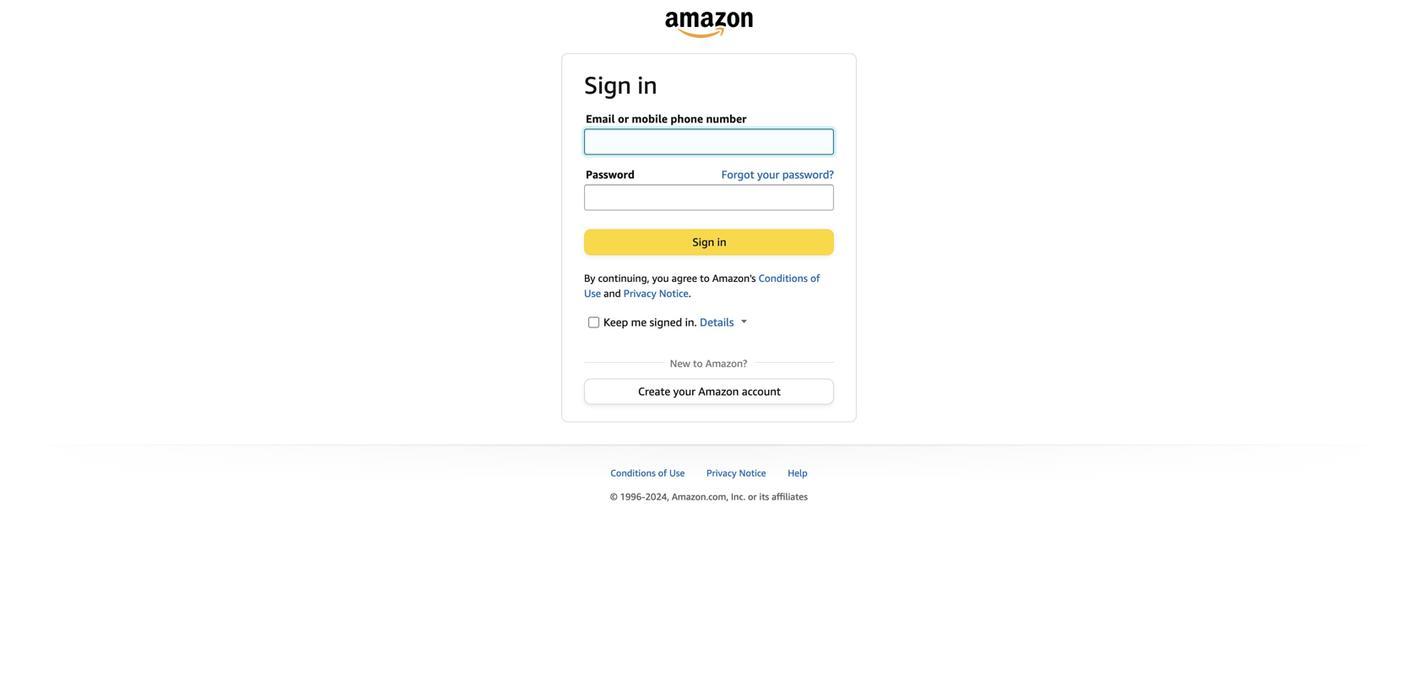 Task type: locate. For each thing, give the bounding box(es) containing it.
forgot
[[722, 168, 755, 181]]

me
[[631, 316, 647, 329]]

sign in
[[584, 71, 658, 99], [693, 236, 727, 249]]

1 vertical spatial privacy
[[707, 468, 737, 479]]

phone
[[671, 112, 704, 126]]

conditions of use up 2024,
[[611, 468, 688, 479]]

create your amazon account
[[639, 385, 781, 398]]

to right agree on the left top
[[700, 272, 710, 284]]

0 horizontal spatial privacy
[[624, 288, 657, 300]]

of right amazon's
[[811, 272, 821, 284]]

in up amazon's
[[718, 236, 727, 249]]

your for create
[[674, 385, 696, 398]]

create
[[639, 385, 671, 398]]

0 horizontal spatial conditions
[[611, 468, 656, 479]]

affiliates
[[772, 492, 808, 503]]

0 horizontal spatial use
[[584, 288, 601, 300]]

or right email at left top
[[618, 112, 629, 126]]

help link
[[788, 468, 811, 479]]

0 vertical spatial notice
[[660, 288, 689, 300]]

password?
[[783, 168, 834, 181]]

sign in up email at left top
[[584, 71, 658, 99]]

0 horizontal spatial or
[[618, 112, 629, 126]]

0 vertical spatial conditions of use link
[[584, 272, 821, 300]]

0 vertical spatial sign
[[584, 71, 632, 99]]

notice down by continuing, you agree to amazon's
[[660, 288, 689, 300]]

conditions right amazon's
[[759, 272, 808, 284]]

1 horizontal spatial conditions
[[759, 272, 808, 284]]

or left its
[[748, 492, 757, 503]]

conditions of use up the in.
[[584, 272, 821, 300]]

1 vertical spatial notice
[[740, 468, 767, 479]]

None checkbox
[[589, 317, 600, 328]]

your down "new"
[[674, 385, 696, 398]]

Password password field
[[584, 185, 834, 211]]

your
[[758, 168, 780, 181], [674, 385, 696, 398]]

sign in up amazon's
[[693, 236, 727, 249]]

amazon.com,
[[672, 492, 729, 503]]

1 vertical spatial or
[[748, 492, 757, 503]]

0 vertical spatial to
[[700, 272, 710, 284]]

©
[[611, 492, 618, 503]]

conditions of use for top the conditions of use link
[[584, 272, 821, 300]]

conditions of use link
[[584, 272, 821, 300], [611, 468, 688, 479]]

privacy notice link
[[624, 288, 689, 300], [707, 468, 769, 479]]

1 horizontal spatial or
[[748, 492, 757, 503]]

conditions of use link up the in.
[[584, 272, 821, 300]]

your right forgot
[[758, 168, 780, 181]]

use up 2024,
[[670, 468, 685, 479]]

privacy notice link up inc.
[[707, 468, 769, 479]]

0 vertical spatial privacy
[[624, 288, 657, 300]]

notice up its
[[740, 468, 767, 479]]

conditions for the bottom the conditions of use link
[[611, 468, 656, 479]]

of up 2024,
[[658, 468, 667, 479]]

Sign in submit
[[585, 230, 834, 255]]

privacy
[[624, 288, 657, 300], [707, 468, 737, 479]]

0 horizontal spatial of
[[658, 468, 667, 479]]

sign
[[584, 71, 632, 99], [693, 236, 715, 249]]

0 horizontal spatial in
[[638, 71, 658, 99]]

0 horizontal spatial your
[[674, 385, 696, 398]]

details button
[[700, 316, 747, 329]]

privacy up © 1996-2024, amazon.com, inc. or its affiliates
[[707, 468, 737, 479]]

1 horizontal spatial of
[[811, 272, 821, 284]]

1 vertical spatial conditions
[[611, 468, 656, 479]]

mobile
[[632, 112, 668, 126]]

of
[[811, 272, 821, 284], [658, 468, 667, 479]]

0 vertical spatial sign in
[[584, 71, 658, 99]]

help
[[788, 468, 811, 479]]

1 vertical spatial your
[[674, 385, 696, 398]]

sign up agree on the left top
[[693, 236, 715, 249]]

1 horizontal spatial sign in
[[693, 236, 727, 249]]

1 vertical spatial conditions of use
[[611, 468, 688, 479]]

its
[[760, 492, 770, 503]]

privacy down continuing,
[[624, 288, 657, 300]]

privacy notice link down you
[[624, 288, 689, 300]]

use
[[584, 288, 601, 300], [670, 468, 685, 479]]

conditions up 1996-
[[611, 468, 656, 479]]

1 vertical spatial privacy notice link
[[707, 468, 769, 479]]

0 vertical spatial conditions of use
[[584, 272, 821, 300]]

1 horizontal spatial your
[[758, 168, 780, 181]]

1 vertical spatial of
[[658, 468, 667, 479]]

1 horizontal spatial sign
[[693, 236, 715, 249]]

conditions
[[759, 272, 808, 284], [611, 468, 656, 479]]

and privacy notice .
[[601, 288, 692, 300]]

create your amazon account link
[[585, 380, 834, 404]]

by continuing, you agree to amazon's
[[584, 272, 759, 284]]

in
[[638, 71, 658, 99], [718, 236, 727, 249]]

conditions of use link up 2024,
[[611, 468, 688, 479]]

notice
[[660, 288, 689, 300], [740, 468, 767, 479]]

use down 'by'
[[584, 288, 601, 300]]

0 vertical spatial in
[[638, 71, 658, 99]]

1996-
[[620, 492, 646, 503]]

amazon?
[[706, 358, 748, 370]]

conditions of use for the bottom the conditions of use link
[[611, 468, 688, 479]]

and
[[604, 288, 621, 300]]

in up mobile
[[638, 71, 658, 99]]

1 vertical spatial in
[[718, 236, 727, 249]]

0 vertical spatial of
[[811, 272, 821, 284]]

conditions of use
[[584, 272, 821, 300], [611, 468, 688, 479]]

1 horizontal spatial in
[[718, 236, 727, 249]]

1 vertical spatial sign in
[[693, 236, 727, 249]]

0 horizontal spatial sign
[[584, 71, 632, 99]]

amazon image
[[666, 12, 753, 38]]

.
[[689, 288, 692, 300]]

details
[[700, 316, 737, 329]]

amazon's
[[713, 272, 756, 284]]

inc.
[[731, 492, 746, 503]]

to right "new"
[[693, 358, 703, 370]]

conditions inside conditions of use
[[759, 272, 808, 284]]

to
[[700, 272, 710, 284], [693, 358, 703, 370]]

sign up email at left top
[[584, 71, 632, 99]]

keep
[[604, 316, 629, 329]]

1 horizontal spatial use
[[670, 468, 685, 479]]

or
[[618, 112, 629, 126], [748, 492, 757, 503]]

0 vertical spatial conditions
[[759, 272, 808, 284]]

0 vertical spatial your
[[758, 168, 780, 181]]

0 horizontal spatial privacy notice link
[[624, 288, 689, 300]]



Task type: vqa. For each thing, say whether or not it's contained in the screenshot.
Basics
no



Task type: describe. For each thing, give the bounding box(es) containing it.
agree
[[672, 272, 698, 284]]

popover image
[[741, 320, 747, 324]]

email
[[586, 112, 615, 126]]

0 horizontal spatial sign in
[[584, 71, 658, 99]]

1 vertical spatial use
[[670, 468, 685, 479]]

keep me signed in.
[[604, 316, 700, 329]]

forgot your password? link
[[722, 168, 834, 181]]

0 vertical spatial use
[[584, 288, 601, 300]]

1 horizontal spatial privacy notice link
[[707, 468, 769, 479]]

forgot your password?
[[722, 168, 834, 181]]

number
[[706, 112, 747, 126]]

new
[[670, 358, 691, 370]]

0 vertical spatial privacy notice link
[[624, 288, 689, 300]]

email or mobile phone number
[[586, 112, 747, 126]]

1 vertical spatial sign
[[693, 236, 715, 249]]

continuing,
[[598, 272, 650, 284]]

of for top the conditions of use link
[[811, 272, 821, 284]]

of for the bottom the conditions of use link
[[658, 468, 667, 479]]

0 vertical spatial or
[[618, 112, 629, 126]]

conditions for top the conditions of use link
[[759, 272, 808, 284]]

1 horizontal spatial privacy
[[707, 468, 737, 479]]

2024,
[[646, 492, 670, 503]]

1 vertical spatial to
[[693, 358, 703, 370]]

your for forgot
[[758, 168, 780, 181]]

amazon
[[699, 385, 739, 398]]

signed
[[650, 316, 683, 329]]

1 horizontal spatial notice
[[740, 468, 767, 479]]

password
[[586, 168, 635, 181]]

© 1996-2024, amazon.com, inc. or its affiliates
[[611, 492, 808, 503]]

you
[[653, 272, 669, 284]]

privacy notice
[[707, 468, 769, 479]]

0 horizontal spatial notice
[[660, 288, 689, 300]]

by
[[584, 272, 596, 284]]

new to amazon?
[[670, 358, 748, 370]]

account
[[742, 385, 781, 398]]

in.
[[685, 316, 697, 329]]

Email or mobile phone number email field
[[584, 129, 834, 155]]

1 vertical spatial conditions of use link
[[611, 468, 688, 479]]



